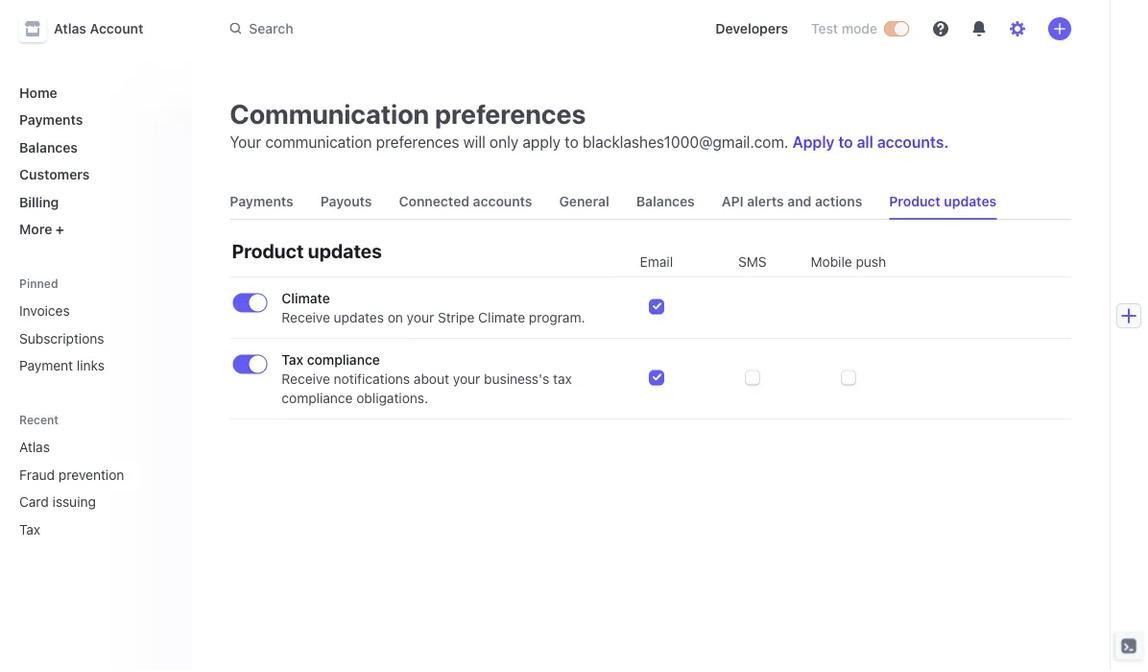 Task type: describe. For each thing, give the bounding box(es) containing it.
api
[[722, 194, 744, 209]]

1 vertical spatial preferences
[[376, 133, 460, 151]]

test mode
[[812, 21, 878, 36]]

help image
[[934, 21, 949, 36]]

1 to from the left
[[565, 133, 579, 151]]

0 vertical spatial product updates
[[890, 194, 997, 209]]

links
[[77, 358, 105, 374]]

card issuing link
[[12, 486, 149, 518]]

mobile push
[[811, 254, 887, 270]]

atlas link
[[12, 432, 149, 463]]

0 vertical spatial balances link
[[12, 132, 176, 163]]

0 horizontal spatial product updates
[[232, 239, 382, 262]]

recent element
[[0, 432, 192, 545]]

general
[[559, 194, 610, 209]]

only
[[490, 133, 519, 151]]

settings image
[[1010, 21, 1026, 36]]

email
[[640, 254, 673, 270]]

blacklashes1000@gmail.com.
[[583, 133, 789, 151]]

will
[[464, 133, 486, 151]]

balances inside core navigation links element
[[19, 139, 78, 155]]

pinned navigation links element
[[12, 268, 180, 381]]

0 vertical spatial compliance
[[307, 352, 380, 368]]

mobile
[[811, 254, 853, 270]]

notifications
[[334, 371, 410, 387]]

payouts
[[321, 194, 372, 209]]

tax for tax
[[19, 522, 40, 537]]

customers
[[19, 167, 90, 182]]

test
[[812, 21, 839, 36]]

payment links link
[[12, 350, 176, 381]]

invoices
[[19, 303, 70, 319]]

tax
[[553, 371, 572, 387]]

account
[[90, 21, 143, 36]]

atlas for atlas account
[[54, 21, 86, 36]]

your
[[230, 133, 261, 151]]

and
[[788, 194, 812, 209]]

push
[[856, 254, 887, 270]]

subscriptions link
[[12, 323, 176, 354]]

tax compliance receive notifications about your business's tax compliance obligations.
[[282, 352, 572, 406]]

connected accounts
[[399, 194, 533, 209]]

program.
[[529, 310, 585, 326]]

tax for tax compliance receive notifications about your business's tax compliance obligations.
[[282, 352, 304, 368]]

recent
[[19, 413, 59, 427]]

business's
[[484, 371, 550, 387]]

api alerts and actions link
[[714, 184, 870, 219]]

0 horizontal spatial product
[[232, 239, 304, 262]]

atlas for atlas
[[19, 439, 50, 455]]

your inside tax compliance receive notifications about your business's tax compliance obligations.
[[453, 371, 481, 387]]

card
[[19, 494, 49, 510]]

more +
[[19, 221, 64, 237]]

payouts link
[[313, 184, 380, 219]]

1 vertical spatial balances
[[637, 194, 695, 209]]

stripe
[[438, 310, 475, 326]]

receive inside tax compliance receive notifications about your business's tax compliance obligations.
[[282, 371, 330, 387]]

prevention
[[58, 467, 124, 483]]



Task type: vqa. For each thing, say whether or not it's contained in the screenshot.
CARD
yes



Task type: locate. For each thing, give the bounding box(es) containing it.
receive
[[282, 310, 330, 326], [282, 371, 330, 387]]

tab list
[[222, 184, 1072, 220]]

payments down home
[[19, 112, 83, 128]]

1 vertical spatial product
[[232, 239, 304, 262]]

sms
[[739, 254, 767, 270]]

0 horizontal spatial balances link
[[12, 132, 176, 163]]

+
[[56, 221, 64, 237]]

billing link
[[12, 186, 176, 218]]

payment links
[[19, 358, 105, 374]]

subscriptions
[[19, 330, 104, 346]]

Search text field
[[218, 11, 685, 46]]

apply to all accounts. button
[[793, 133, 949, 151]]

pinned element
[[12, 295, 176, 381]]

Search search field
[[218, 11, 685, 46]]

updates down accounts.
[[945, 194, 997, 209]]

0 horizontal spatial to
[[565, 133, 579, 151]]

more
[[19, 221, 52, 237]]

1 vertical spatial payments link
[[222, 184, 301, 219]]

communication preferences your communication preferences will only apply to blacklashes1000@gmail.com. apply to all accounts.
[[230, 97, 949, 151]]

all
[[857, 133, 874, 151]]

0 vertical spatial tax
[[282, 352, 304, 368]]

balances up the email
[[637, 194, 695, 209]]

core navigation links element
[[12, 77, 176, 245]]

fraud prevention
[[19, 467, 124, 483]]

1 horizontal spatial payments link
[[222, 184, 301, 219]]

apply
[[793, 133, 835, 151]]

invoices link
[[12, 295, 176, 327]]

1 horizontal spatial payments
[[230, 194, 294, 209]]

tax link
[[12, 514, 149, 545]]

2 vertical spatial updates
[[334, 310, 384, 326]]

search
[[249, 20, 293, 36]]

atlas
[[54, 21, 86, 36], [19, 439, 50, 455]]

0 vertical spatial your
[[407, 310, 434, 326]]

2 to from the left
[[839, 133, 854, 151]]

mode
[[842, 21, 878, 36]]

api alerts and actions
[[722, 194, 863, 209]]

card issuing
[[19, 494, 96, 510]]

climate
[[282, 291, 330, 306], [479, 310, 525, 326]]

receive left notifications
[[282, 371, 330, 387]]

1 vertical spatial payments
[[230, 194, 294, 209]]

1 vertical spatial updates
[[308, 239, 382, 262]]

atlas up "fraud"
[[19, 439, 50, 455]]

product
[[890, 194, 941, 209], [232, 239, 304, 262]]

payments link
[[12, 104, 176, 135], [222, 184, 301, 219]]

to right apply
[[565, 133, 579, 151]]

atlas account
[[54, 21, 143, 36]]

climate receive updates on your stripe climate program.
[[282, 291, 585, 326]]

0 vertical spatial payments link
[[12, 104, 176, 135]]

fraud
[[19, 467, 55, 483]]

balances
[[19, 139, 78, 155], [637, 194, 695, 209]]

communication
[[265, 133, 372, 151]]

atlas inside recent element
[[19, 439, 50, 455]]

2 receive from the top
[[282, 371, 330, 387]]

balances up the customers
[[19, 139, 78, 155]]

1 horizontal spatial your
[[453, 371, 481, 387]]

receive left on
[[282, 310, 330, 326]]

tax inside recent element
[[19, 522, 40, 537]]

1 vertical spatial tax
[[19, 522, 40, 537]]

home link
[[12, 77, 176, 108]]

to
[[565, 133, 579, 151], [839, 133, 854, 151]]

customers link
[[12, 159, 176, 190]]

atlas left account
[[54, 21, 86, 36]]

your inside "climate receive updates on your stripe climate program."
[[407, 310, 434, 326]]

tax
[[282, 352, 304, 368], [19, 522, 40, 537]]

on
[[388, 310, 403, 326]]

balances link
[[12, 132, 176, 163], [629, 184, 703, 219]]

payment
[[19, 358, 73, 374]]

compliance down notifications
[[282, 390, 353, 406]]

1 horizontal spatial balances
[[637, 194, 695, 209]]

1 receive from the top
[[282, 310, 330, 326]]

to left all
[[839, 133, 854, 151]]

developers link
[[708, 13, 796, 44]]

actions
[[815, 194, 863, 209]]

payments link down your
[[222, 184, 301, 219]]

your
[[407, 310, 434, 326], [453, 371, 481, 387]]

0 horizontal spatial climate
[[282, 291, 330, 306]]

preferences left will
[[376, 133, 460, 151]]

0 horizontal spatial balances
[[19, 139, 78, 155]]

0 vertical spatial receive
[[282, 310, 330, 326]]

alerts
[[748, 194, 784, 209]]

0 horizontal spatial atlas
[[19, 439, 50, 455]]

product updates down accounts.
[[890, 194, 997, 209]]

0 horizontal spatial payments
[[19, 112, 83, 128]]

balances link up the customers
[[12, 132, 176, 163]]

updates down payouts link
[[308, 239, 382, 262]]

0 horizontal spatial tax
[[19, 522, 40, 537]]

notifications image
[[972, 21, 987, 36]]

developers
[[716, 21, 789, 36]]

home
[[19, 85, 57, 100]]

recent navigation links element
[[0, 404, 192, 545]]

1 vertical spatial compliance
[[282, 390, 353, 406]]

1 horizontal spatial product
[[890, 194, 941, 209]]

updates
[[945, 194, 997, 209], [308, 239, 382, 262], [334, 310, 384, 326]]

product updates
[[890, 194, 997, 209], [232, 239, 382, 262]]

preferences up only
[[435, 97, 586, 129]]

payments
[[19, 112, 83, 128], [230, 194, 294, 209]]

updates inside "climate receive updates on your stripe climate program."
[[334, 310, 384, 326]]

0 vertical spatial atlas
[[54, 21, 86, 36]]

accounts
[[473, 194, 533, 209]]

fraud prevention link
[[12, 459, 149, 490]]

0 vertical spatial climate
[[282, 291, 330, 306]]

issuing
[[52, 494, 96, 510]]

1 vertical spatial your
[[453, 371, 481, 387]]

payments inside core navigation links element
[[19, 112, 83, 128]]

connected accounts link
[[391, 184, 540, 219]]

preferences
[[435, 97, 586, 129], [376, 133, 460, 151]]

receive inside "climate receive updates on your stripe climate program."
[[282, 310, 330, 326]]

tab list containing payments
[[222, 184, 1072, 220]]

product updates link
[[882, 184, 1005, 219]]

accounts.
[[878, 133, 949, 151]]

about
[[414, 371, 450, 387]]

pinned
[[19, 277, 58, 290]]

1 vertical spatial receive
[[282, 371, 330, 387]]

compliance
[[307, 352, 380, 368], [282, 390, 353, 406]]

1 vertical spatial atlas
[[19, 439, 50, 455]]

atlas account button
[[19, 15, 163, 42]]

connected
[[399, 194, 470, 209]]

1 vertical spatial product updates
[[232, 239, 382, 262]]

your right the about
[[453, 371, 481, 387]]

1 horizontal spatial climate
[[479, 310, 525, 326]]

general link
[[552, 184, 617, 219]]

your right on
[[407, 310, 434, 326]]

1 horizontal spatial product updates
[[890, 194, 997, 209]]

0 vertical spatial payments
[[19, 112, 83, 128]]

product updates down payouts link
[[232, 239, 382, 262]]

compliance up notifications
[[307, 352, 380, 368]]

1 vertical spatial climate
[[479, 310, 525, 326]]

0 horizontal spatial your
[[407, 310, 434, 326]]

billing
[[19, 194, 59, 210]]

payments down your
[[230, 194, 294, 209]]

tax inside tax compliance receive notifications about your business's tax compliance obligations.
[[282, 352, 304, 368]]

payments link up customers link
[[12, 104, 176, 135]]

updates left on
[[334, 310, 384, 326]]

1 horizontal spatial atlas
[[54, 21, 86, 36]]

balances link up the email
[[629, 184, 703, 219]]

1 vertical spatial balances link
[[629, 184, 703, 219]]

atlas inside button
[[54, 21, 86, 36]]

1 horizontal spatial to
[[839, 133, 854, 151]]

0 vertical spatial updates
[[945, 194, 997, 209]]

communication
[[230, 97, 429, 129]]

0 vertical spatial balances
[[19, 139, 78, 155]]

1 horizontal spatial tax
[[282, 352, 304, 368]]

0 vertical spatial preferences
[[435, 97, 586, 129]]

0 vertical spatial product
[[890, 194, 941, 209]]

1 horizontal spatial balances link
[[629, 184, 703, 219]]

obligations.
[[357, 390, 428, 406]]

0 horizontal spatial payments link
[[12, 104, 176, 135]]

apply
[[523, 133, 561, 151]]



